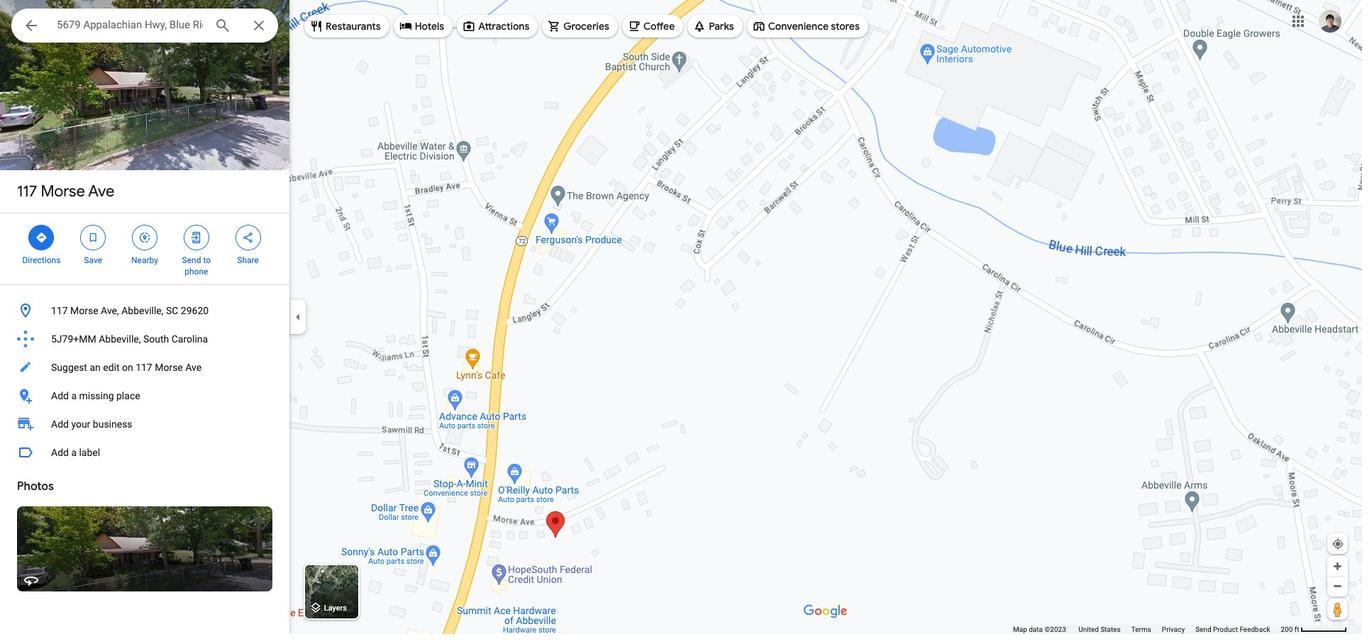 Task type: describe. For each thing, give the bounding box(es) containing it.
collapse side panel image
[[290, 309, 306, 325]]

add for add a missing place
[[51, 390, 69, 402]]

parks
[[709, 20, 734, 33]]

send for send to phone
[[182, 255, 201, 265]]

hotels
[[415, 20, 444, 33]]

stores
[[831, 20, 860, 33]]

117 morse ave, abbeville, sc 29620
[[51, 305, 209, 316]]

ft
[[1295, 626, 1299, 634]]

suggest an edit on 117 morse ave
[[51, 362, 202, 373]]

send product feedback
[[1195, 626, 1270, 634]]

convenience
[[768, 20, 829, 33]]

show street view coverage image
[[1327, 599, 1348, 620]]

privacy
[[1162, 626, 1185, 634]]

google account: nolan park  
(nolan.park@adept.ai) image
[[1319, 10, 1342, 32]]

terms button
[[1131, 625, 1151, 634]]

1 vertical spatial abbeville,
[[99, 333, 141, 345]]

states
[[1101, 626, 1121, 634]]

groceries button
[[542, 9, 618, 43]]

restaurants
[[326, 20, 381, 33]]

add for add a label
[[51, 447, 69, 458]]

5j79+mm
[[51, 333, 96, 345]]

©2023
[[1045, 626, 1066, 634]]

place
[[116, 390, 140, 402]]

5j79+mm abbeville, south carolina
[[51, 333, 208, 345]]

on
[[122, 362, 133, 373]]

your
[[71, 419, 90, 430]]

share
[[237, 255, 259, 265]]

nearby
[[131, 255, 158, 265]]

add for add your business
[[51, 419, 69, 430]]

directions
[[22, 255, 61, 265]]


[[138, 230, 151, 245]]

restaurants button
[[304, 9, 389, 43]]

google maps element
[[0, 0, 1362, 634]]

zoom out image
[[1332, 581, 1343, 592]]

save
[[84, 255, 102, 265]]

a for label
[[71, 447, 77, 458]]

morse for ave
[[41, 182, 85, 201]]

privacy button
[[1162, 625, 1185, 634]]

5679 Appalachian Hwy, Blue Ridge, GA 30513 field
[[11, 9, 278, 43]]


[[242, 230, 254, 245]]


[[35, 230, 48, 245]]


[[87, 230, 99, 245]]

phone
[[185, 267, 208, 277]]

united
[[1079, 626, 1099, 634]]

business
[[93, 419, 132, 430]]

map data ©2023
[[1013, 626, 1068, 634]]

an
[[90, 362, 101, 373]]

ave,
[[101, 305, 119, 316]]

send product feedback button
[[1195, 625, 1270, 634]]

117 for 117 morse ave, abbeville, sc 29620
[[51, 305, 68, 316]]

footer inside google maps "element"
[[1013, 625, 1281, 634]]

add a label
[[51, 447, 100, 458]]

ave inside button
[[185, 362, 202, 373]]

200 ft button
[[1281, 626, 1347, 634]]

suggest an edit on 117 morse ave button
[[0, 353, 289, 382]]



Task type: vqa. For each thing, say whether or not it's contained in the screenshot.


Task type: locate. For each thing, give the bounding box(es) containing it.
morse down south
[[155, 362, 183, 373]]

a inside add a label button
[[71, 447, 77, 458]]

convenience stores
[[768, 20, 860, 33]]

117 inside button
[[136, 362, 152, 373]]

morse left ave,
[[70, 305, 98, 316]]

footer containing map data ©2023
[[1013, 625, 1281, 634]]

south
[[143, 333, 169, 345]]

zoom in image
[[1332, 561, 1343, 572]]

add a missing place button
[[0, 382, 289, 410]]

layers
[[324, 604, 347, 613]]

117 for 117 morse ave
[[17, 182, 37, 201]]

add your business
[[51, 419, 132, 430]]

abbeville,
[[121, 305, 164, 316], [99, 333, 141, 345]]

add left your
[[51, 419, 69, 430]]

add your business link
[[0, 410, 289, 438]]

united states button
[[1079, 625, 1121, 634]]

add a label button
[[0, 438, 289, 467]]

1 add from the top
[[51, 390, 69, 402]]

200
[[1281, 626, 1293, 634]]

label
[[79, 447, 100, 458]]

send inside button
[[1195, 626, 1211, 634]]

none field inside 5679 appalachian hwy, blue ridge, ga 30513 field
[[57, 16, 203, 33]]

groceries
[[563, 20, 609, 33]]

2 horizontal spatial 117
[[136, 362, 152, 373]]

0 horizontal spatial ave
[[88, 182, 114, 201]]

to
[[203, 255, 211, 265]]

0 vertical spatial ave
[[88, 182, 114, 201]]

117 right on
[[136, 362, 152, 373]]

abbeville, up suggest an edit on 117 morse ave
[[99, 333, 141, 345]]

a left missing
[[71, 390, 77, 402]]

united states
[[1079, 626, 1121, 634]]

0 vertical spatial a
[[71, 390, 77, 402]]

add a missing place
[[51, 390, 140, 402]]

0 vertical spatial abbeville,
[[121, 305, 164, 316]]

actions for 117 morse ave region
[[0, 214, 289, 284]]

 search field
[[11, 9, 278, 45]]

None field
[[57, 16, 203, 33]]


[[23, 16, 40, 35]]

send up phone
[[182, 255, 201, 265]]

1 vertical spatial morse
[[70, 305, 98, 316]]

send left the product
[[1195, 626, 1211, 634]]

add down the suggest
[[51, 390, 69, 402]]

coffee
[[643, 20, 675, 33]]

map
[[1013, 626, 1027, 634]]

5j79+mm abbeville, south carolina button
[[0, 325, 289, 353]]

a
[[71, 390, 77, 402], [71, 447, 77, 458]]

footer
[[1013, 625, 1281, 634]]

data
[[1029, 626, 1043, 634]]

117 up 
[[17, 182, 37, 201]]

117 morse ave
[[17, 182, 114, 201]]

1 horizontal spatial 117
[[51, 305, 68, 316]]

a left label
[[71, 447, 77, 458]]

add left label
[[51, 447, 69, 458]]

0 vertical spatial morse
[[41, 182, 85, 201]]

send
[[182, 255, 201, 265], [1195, 626, 1211, 634]]

 button
[[11, 9, 51, 45]]

sc
[[166, 305, 178, 316]]

2 vertical spatial 117
[[136, 362, 152, 373]]

morse for ave,
[[70, 305, 98, 316]]

abbeville, up the 5j79+mm abbeville, south carolina button
[[121, 305, 164, 316]]

117 up 5j79+mm
[[51, 305, 68, 316]]

send inside the send to phone
[[182, 255, 201, 265]]

ave
[[88, 182, 114, 201], [185, 362, 202, 373]]

parks button
[[688, 9, 743, 43]]

0 horizontal spatial 117
[[17, 182, 37, 201]]

0 vertical spatial add
[[51, 390, 69, 402]]

a inside add a missing place button
[[71, 390, 77, 402]]

attractions button
[[457, 9, 538, 43]]

a for missing
[[71, 390, 77, 402]]

1 a from the top
[[71, 390, 77, 402]]

missing
[[79, 390, 114, 402]]

1 horizontal spatial send
[[1195, 626, 1211, 634]]

convenience stores button
[[747, 9, 868, 43]]

edit
[[103, 362, 120, 373]]

feedback
[[1240, 626, 1270, 634]]

send for send product feedback
[[1195, 626, 1211, 634]]

1 vertical spatial 117
[[51, 305, 68, 316]]

show your location image
[[1332, 538, 1344, 551]]

ave up the 
[[88, 182, 114, 201]]

117 morse ave, abbeville, sc 29620 button
[[0, 297, 289, 325]]

add
[[51, 390, 69, 402], [51, 419, 69, 430], [51, 447, 69, 458]]

terms
[[1131, 626, 1151, 634]]

117
[[17, 182, 37, 201], [51, 305, 68, 316], [136, 362, 152, 373]]

product
[[1213, 626, 1238, 634]]

2 a from the top
[[71, 447, 77, 458]]

117 morse ave main content
[[0, 0, 289, 634]]


[[190, 230, 203, 245]]

send to phone
[[182, 255, 211, 277]]

carolina
[[171, 333, 208, 345]]

suggest
[[51, 362, 87, 373]]

2 add from the top
[[51, 419, 69, 430]]

coffee button
[[622, 9, 683, 43]]

0 vertical spatial 117
[[17, 182, 37, 201]]

morse up 
[[41, 182, 85, 201]]

ave down carolina
[[185, 362, 202, 373]]

morse
[[41, 182, 85, 201], [70, 305, 98, 316], [155, 362, 183, 373]]

2 vertical spatial morse
[[155, 362, 183, 373]]

0 vertical spatial send
[[182, 255, 201, 265]]

117 inside button
[[51, 305, 68, 316]]

morse inside button
[[70, 305, 98, 316]]

1 vertical spatial send
[[1195, 626, 1211, 634]]

2 vertical spatial add
[[51, 447, 69, 458]]

3 add from the top
[[51, 447, 69, 458]]

1 vertical spatial ave
[[185, 362, 202, 373]]

200 ft
[[1281, 626, 1299, 634]]

hotels button
[[394, 9, 453, 43]]

0 horizontal spatial send
[[182, 255, 201, 265]]

attractions
[[478, 20, 529, 33]]

morse inside button
[[155, 362, 183, 373]]

1 vertical spatial add
[[51, 419, 69, 430]]

photos
[[17, 480, 54, 494]]

1 vertical spatial a
[[71, 447, 77, 458]]

29620
[[181, 305, 209, 316]]

1 horizontal spatial ave
[[185, 362, 202, 373]]



